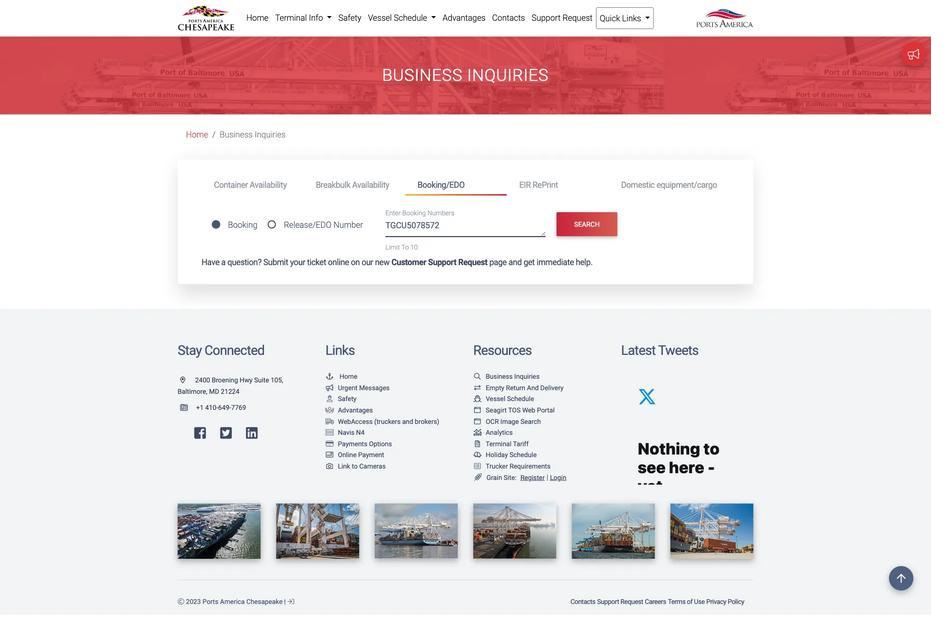 Task type: vqa. For each thing, say whether or not it's contained in the screenshot.
The Optional text field
no



Task type: describe. For each thing, give the bounding box(es) containing it.
copyright image
[[178, 599, 184, 605]]

terminal tariff
[[486, 440, 529, 448]]

contacts support request careers terms of use privacy policy
[[571, 598, 745, 606]]

1 vertical spatial safety
[[338, 395, 357, 403]]

analytics
[[486, 429, 513, 437]]

urgent
[[338, 384, 358, 392]]

+1 410-649-7769 link
[[178, 404, 246, 412]]

facebook square image
[[194, 426, 206, 440]]

privacy
[[707, 598, 727, 606]]

navis
[[338, 429, 355, 437]]

baltimore,
[[178, 388, 208, 395]]

410-
[[205, 404, 218, 412]]

policy
[[728, 598, 745, 606]]

reprint
[[533, 180, 559, 190]]

stay connected
[[178, 343, 265, 358]]

0 horizontal spatial vessel
[[368, 13, 392, 23]]

of
[[688, 598, 693, 606]]

release/edo
[[284, 220, 332, 230]]

customer
[[392, 258, 427, 267]]

brokers)
[[415, 418, 440, 425]]

enter booking numbers
[[386, 209, 455, 217]]

tos
[[509, 406, 521, 414]]

limit to 10
[[386, 243, 418, 251]]

2023 ports america chesapeake |
[[184, 598, 288, 606]]

credit card front image
[[326, 452, 334, 458]]

(truckers
[[375, 418, 401, 425]]

terms
[[669, 598, 686, 606]]

grain site: register | login
[[487, 473, 567, 482]]

file invoice image
[[474, 441, 482, 447]]

payments
[[338, 440, 368, 448]]

search image
[[474, 373, 482, 380]]

link
[[338, 462, 350, 470]]

2023
[[186, 598, 201, 606]]

linkedin image
[[246, 426, 258, 440]]

trucker requirements
[[486, 462, 551, 470]]

wheat image
[[474, 474, 483, 481]]

limit
[[386, 243, 400, 251]]

+1 410-649-7769
[[196, 404, 246, 412]]

navis n4 link
[[326, 429, 365, 437]]

contacts for contacts support request careers terms of use privacy policy
[[571, 598, 596, 606]]

0 vertical spatial safety
[[339, 13, 362, 23]]

tweets
[[659, 343, 699, 358]]

domestic equipment/cargo
[[622, 180, 718, 190]]

twitter square image
[[220, 426, 232, 440]]

0 horizontal spatial |
[[284, 598, 286, 606]]

1 horizontal spatial advantages link
[[440, 7, 489, 28]]

0 horizontal spatial contacts link
[[489, 7, 529, 28]]

2400
[[195, 376, 210, 384]]

1 horizontal spatial support request link
[[597, 593, 645, 611]]

1 horizontal spatial |
[[547, 473, 549, 482]]

new
[[375, 258, 390, 267]]

649-
[[218, 404, 231, 412]]

release/edo number
[[284, 220, 363, 230]]

seagirt tos web portal
[[486, 406, 555, 414]]

options
[[369, 440, 392, 448]]

careers
[[645, 598, 667, 606]]

search button
[[557, 212, 618, 236]]

terminal tariff link
[[474, 440, 529, 448]]

0 vertical spatial schedule
[[394, 13, 428, 23]]

have
[[202, 258, 220, 267]]

schedule for ship icon
[[507, 395, 535, 403]]

ocr image search
[[486, 418, 541, 425]]

1 horizontal spatial support
[[532, 13, 561, 23]]

ticket
[[307, 258, 326, 267]]

delivery
[[541, 384, 564, 392]]

latest
[[622, 343, 656, 358]]

ports
[[203, 598, 219, 606]]

ocr image search link
[[474, 418, 541, 425]]

2 vertical spatial request
[[621, 598, 644, 606]]

0 horizontal spatial support
[[428, 258, 457, 267]]

navis n4
[[338, 429, 365, 437]]

info
[[309, 13, 323, 23]]

seagirt tos web portal link
[[474, 406, 555, 414]]

payments options link
[[326, 440, 392, 448]]

0 vertical spatial vessel schedule
[[368, 13, 430, 23]]

hwy
[[240, 376, 253, 384]]

browser image
[[474, 407, 482, 414]]

exchange image
[[474, 384, 482, 391]]

container availability
[[214, 180, 287, 190]]

terms of use link
[[668, 593, 706, 611]]

2 vertical spatial home
[[340, 373, 358, 381]]

2 vertical spatial support
[[598, 598, 620, 606]]

home for terminal info link's home link
[[247, 13, 269, 23]]

list alt image
[[474, 463, 482, 470]]

1 vertical spatial advantages link
[[326, 406, 373, 414]]

empty
[[486, 384, 505, 392]]

online payment link
[[326, 451, 385, 459]]

0 horizontal spatial request
[[459, 258, 488, 267]]

1 horizontal spatial booking
[[403, 209, 426, 217]]

safety link for terminal info link
[[335, 7, 365, 28]]

truck container image
[[326, 418, 334, 425]]

a
[[221, 258, 226, 267]]

home for home link to the middle
[[186, 130, 208, 140]]

Enter Booking Numbers text field
[[386, 219, 546, 237]]

1 horizontal spatial vessel schedule
[[486, 395, 535, 403]]

urgent messages link
[[326, 384, 390, 392]]

hand receiving image
[[326, 407, 334, 414]]

eir
[[520, 180, 531, 190]]

link to cameras
[[338, 462, 386, 470]]

home link for terminal info link
[[243, 7, 272, 28]]

availability for breakbulk availability
[[353, 180, 390, 190]]

camera image
[[326, 463, 334, 470]]

1 vertical spatial and
[[403, 418, 414, 425]]

resources
[[474, 343, 532, 358]]

1 horizontal spatial and
[[509, 258, 522, 267]]

broening
[[212, 376, 238, 384]]

user hard hat image
[[326, 396, 334, 402]]

credit card image
[[326, 441, 334, 447]]

empty return and delivery link
[[474, 384, 564, 392]]

1 vertical spatial business
[[220, 130, 253, 140]]

have a question? submit your ticket online on our new customer support request page and get immediate help.
[[202, 258, 593, 267]]

enter
[[386, 209, 401, 217]]

register
[[521, 474, 545, 481]]

map marker alt image
[[180, 377, 194, 384]]



Task type: locate. For each thing, give the bounding box(es) containing it.
vessel schedule link
[[365, 7, 440, 28], [474, 395, 535, 403]]

and
[[509, 258, 522, 267], [403, 418, 414, 425]]

0 vertical spatial support
[[532, 13, 561, 23]]

0 vertical spatial advantages
[[443, 13, 486, 23]]

1 horizontal spatial availability
[[353, 180, 390, 190]]

stay
[[178, 343, 202, 358]]

0 vertical spatial safety link
[[335, 7, 365, 28]]

1 vertical spatial vessel schedule link
[[474, 395, 535, 403]]

0 horizontal spatial business
[[220, 130, 253, 140]]

0 horizontal spatial links
[[326, 343, 355, 358]]

1 vertical spatial support request link
[[597, 593, 645, 611]]

home link for urgent messages 'link'
[[326, 373, 358, 381]]

1 horizontal spatial contacts link
[[570, 593, 597, 611]]

number
[[334, 220, 363, 230]]

links right the quick
[[623, 13, 642, 23]]

0 vertical spatial request
[[563, 13, 593, 23]]

page
[[490, 258, 507, 267]]

on
[[351, 258, 360, 267]]

support request
[[532, 13, 593, 23]]

booking/edo
[[418, 180, 465, 190]]

0 horizontal spatial advantages link
[[326, 406, 373, 414]]

0 vertical spatial business inquiries
[[383, 66, 549, 85]]

suite
[[254, 376, 269, 384]]

latest tweets
[[622, 343, 699, 358]]

chesapeake
[[247, 598, 283, 606]]

vessel schedule
[[368, 13, 430, 23], [486, 395, 535, 403]]

trucker
[[486, 462, 508, 470]]

search down web
[[521, 418, 541, 425]]

0 vertical spatial vessel schedule link
[[365, 7, 440, 28]]

return
[[507, 384, 526, 392]]

terminal left info
[[275, 13, 307, 23]]

0 horizontal spatial and
[[403, 418, 414, 425]]

1 vertical spatial home link
[[186, 130, 208, 140]]

submit
[[264, 258, 289, 267]]

webaccess (truckers and brokers)
[[338, 418, 440, 425]]

to
[[402, 243, 409, 251]]

and
[[528, 384, 539, 392]]

schedule for bells icon at the right
[[510, 451, 537, 459]]

1 horizontal spatial advantages
[[443, 13, 486, 23]]

7769
[[231, 404, 246, 412]]

2 vertical spatial business
[[486, 373, 513, 381]]

1 vertical spatial schedule
[[507, 395, 535, 403]]

and left brokers) at the bottom of the page
[[403, 418, 414, 425]]

bells image
[[474, 452, 482, 458]]

quick links link
[[596, 7, 654, 29]]

0 horizontal spatial terminal
[[275, 13, 307, 23]]

2 horizontal spatial business
[[486, 373, 513, 381]]

contacts for contacts
[[493, 13, 526, 23]]

our
[[362, 258, 373, 267]]

0 horizontal spatial home link
[[186, 130, 208, 140]]

vessel
[[368, 13, 392, 23], [486, 395, 506, 403]]

tariff
[[513, 440, 529, 448]]

sign in image
[[288, 599, 294, 605]]

support
[[532, 13, 561, 23], [428, 258, 457, 267], [598, 598, 620, 606]]

21224
[[221, 388, 240, 395]]

go to top image
[[890, 566, 914, 591]]

messages
[[359, 384, 390, 392]]

2 horizontal spatial home link
[[326, 373, 358, 381]]

request left page in the top right of the page
[[459, 258, 488, 267]]

1 vertical spatial terminal
[[486, 440, 512, 448]]

0 vertical spatial booking
[[403, 209, 426, 217]]

container storage image
[[326, 429, 334, 436]]

request left careers at the right of the page
[[621, 598, 644, 606]]

0 horizontal spatial support request link
[[529, 7, 596, 28]]

booking right enter
[[403, 209, 426, 217]]

to
[[352, 462, 358, 470]]

1 vertical spatial advantages
[[338, 406, 373, 414]]

0 vertical spatial home link
[[243, 7, 272, 28]]

2400 broening hwy suite 105, baltimore, md 21224 link
[[178, 376, 283, 395]]

1 horizontal spatial request
[[563, 13, 593, 23]]

terminal info link
[[272, 7, 335, 28]]

n4
[[356, 429, 365, 437]]

1 vertical spatial contacts link
[[570, 593, 597, 611]]

anchor image
[[326, 373, 334, 380]]

0 vertical spatial contacts
[[493, 13, 526, 23]]

safety right info
[[339, 13, 362, 23]]

availability for container availability
[[250, 180, 287, 190]]

holiday schedule link
[[474, 451, 537, 459]]

business inquiries
[[383, 66, 549, 85], [220, 130, 286, 140], [486, 373, 540, 381]]

requirements
[[510, 462, 551, 470]]

contacts link
[[489, 7, 529, 28], [570, 593, 597, 611]]

browser image
[[474, 418, 482, 425]]

2 vertical spatial inquiries
[[515, 373, 540, 381]]

careers link
[[645, 593, 668, 611]]

0 horizontal spatial vessel schedule link
[[365, 7, 440, 28]]

0 vertical spatial home
[[247, 13, 269, 23]]

phone office image
[[180, 405, 196, 411]]

terminal down analytics at the bottom right of page
[[486, 440, 512, 448]]

home link
[[243, 7, 272, 28], [186, 130, 208, 140], [326, 373, 358, 381]]

1 horizontal spatial terminal
[[486, 440, 512, 448]]

domestic equipment/cargo link
[[609, 175, 730, 194]]

1 horizontal spatial vessel schedule link
[[474, 395, 535, 403]]

business
[[383, 66, 463, 85], [220, 130, 253, 140], [486, 373, 513, 381]]

1 horizontal spatial business
[[383, 66, 463, 85]]

breakbulk availability link
[[304, 175, 405, 194]]

quick links
[[600, 13, 644, 23]]

search inside button
[[575, 220, 600, 228]]

terminal
[[275, 13, 307, 23], [486, 440, 512, 448]]

0 vertical spatial contacts link
[[489, 7, 529, 28]]

availability right container
[[250, 180, 287, 190]]

| left login
[[547, 473, 549, 482]]

safety down urgent
[[338, 395, 357, 403]]

and left get
[[509, 258, 522, 267]]

1 vertical spatial home
[[186, 130, 208, 140]]

1 vertical spatial |
[[284, 598, 286, 606]]

availability
[[250, 180, 287, 190], [353, 180, 390, 190]]

1 vertical spatial safety link
[[326, 395, 357, 403]]

0 horizontal spatial availability
[[250, 180, 287, 190]]

2 horizontal spatial home
[[340, 373, 358, 381]]

1 horizontal spatial links
[[623, 13, 642, 23]]

0 vertical spatial business
[[383, 66, 463, 85]]

analytics image
[[474, 429, 482, 436]]

1 horizontal spatial home
[[247, 13, 269, 23]]

get
[[524, 258, 535, 267]]

immediate
[[537, 258, 575, 267]]

request left the quick
[[563, 13, 593, 23]]

online
[[338, 451, 357, 459]]

+1
[[196, 404, 204, 412]]

0 vertical spatial terminal
[[275, 13, 307, 23]]

1 vertical spatial contacts
[[571, 598, 596, 606]]

2 horizontal spatial request
[[621, 598, 644, 606]]

1 horizontal spatial home link
[[243, 7, 272, 28]]

1 vertical spatial support
[[428, 258, 457, 267]]

webaccess (truckers and brokers) link
[[326, 418, 440, 425]]

1 vertical spatial booking
[[228, 220, 258, 230]]

privacy policy link
[[706, 593, 746, 611]]

1 horizontal spatial search
[[575, 220, 600, 228]]

1 vertical spatial business inquiries
[[220, 130, 286, 140]]

1 availability from the left
[[250, 180, 287, 190]]

link to cameras link
[[326, 462, 386, 470]]

booking/edo link
[[405, 175, 507, 196]]

| left sign in image
[[284, 598, 286, 606]]

0 horizontal spatial search
[[521, 418, 541, 425]]

1 vertical spatial vessel
[[486, 395, 506, 403]]

1 vertical spatial vessel schedule
[[486, 395, 535, 403]]

login
[[551, 474, 567, 481]]

availability up enter
[[353, 180, 390, 190]]

terminal for terminal info
[[275, 13, 307, 23]]

1 horizontal spatial contacts
[[571, 598, 596, 606]]

ship image
[[474, 396, 482, 402]]

support request link left the quick
[[529, 7, 596, 28]]

support request link
[[529, 7, 596, 28], [597, 593, 645, 611]]

links up anchor icon
[[326, 343, 355, 358]]

safety link right info
[[335, 7, 365, 28]]

cameras
[[360, 462, 386, 470]]

2 vertical spatial home link
[[326, 373, 358, 381]]

2 vertical spatial schedule
[[510, 451, 537, 459]]

breakbulk availability
[[316, 180, 390, 190]]

1 vertical spatial request
[[459, 258, 488, 267]]

quick
[[600, 13, 621, 23]]

breakbulk
[[316, 180, 351, 190]]

0 horizontal spatial advantages
[[338, 406, 373, 414]]

customer support request link
[[392, 258, 488, 267]]

contacts
[[493, 13, 526, 23], [571, 598, 596, 606]]

support request link left careers at the right of the page
[[597, 593, 645, 611]]

equipment/cargo
[[657, 180, 718, 190]]

1 vertical spatial links
[[326, 343, 355, 358]]

container
[[214, 180, 248, 190]]

0 vertical spatial |
[[547, 473, 549, 482]]

0 vertical spatial search
[[575, 220, 600, 228]]

0 horizontal spatial booking
[[228, 220, 258, 230]]

login link
[[551, 474, 567, 481]]

0 vertical spatial links
[[623, 13, 642, 23]]

2 availability from the left
[[353, 180, 390, 190]]

10
[[411, 243, 418, 251]]

0 vertical spatial and
[[509, 258, 522, 267]]

booking up question?
[[228, 220, 258, 230]]

safety link down urgent
[[326, 395, 357, 403]]

2 horizontal spatial support
[[598, 598, 620, 606]]

question?
[[228, 258, 262, 267]]

grain
[[487, 474, 503, 481]]

0 vertical spatial support request link
[[529, 7, 596, 28]]

1 vertical spatial search
[[521, 418, 541, 425]]

0 vertical spatial inquiries
[[468, 66, 549, 85]]

|
[[547, 473, 549, 482], [284, 598, 286, 606]]

0 vertical spatial vessel
[[368, 13, 392, 23]]

domestic
[[622, 180, 655, 190]]

advantages inside advantages link
[[443, 13, 486, 23]]

0 vertical spatial advantages link
[[440, 7, 489, 28]]

md
[[209, 388, 219, 395]]

online
[[328, 258, 349, 267]]

safety link for urgent messages 'link'
[[326, 395, 357, 403]]

holiday schedule
[[486, 451, 537, 459]]

advantages
[[443, 13, 486, 23], [338, 406, 373, 414]]

bullhorn image
[[326, 384, 334, 391]]

search up help.
[[575, 220, 600, 228]]

0 horizontal spatial vessel schedule
[[368, 13, 430, 23]]

terminal for terminal tariff
[[486, 440, 512, 448]]

empty return and delivery
[[486, 384, 564, 392]]

ocr
[[486, 418, 499, 425]]

urgent messages
[[338, 384, 390, 392]]

numbers
[[428, 209, 455, 217]]

0 horizontal spatial contacts
[[493, 13, 526, 23]]

help.
[[576, 258, 593, 267]]

1 vertical spatial inquiries
[[255, 130, 286, 140]]

0 horizontal spatial home
[[186, 130, 208, 140]]

1 horizontal spatial vessel
[[486, 395, 506, 403]]

2 vertical spatial business inquiries
[[486, 373, 540, 381]]

trucker requirements link
[[474, 462, 551, 470]]



